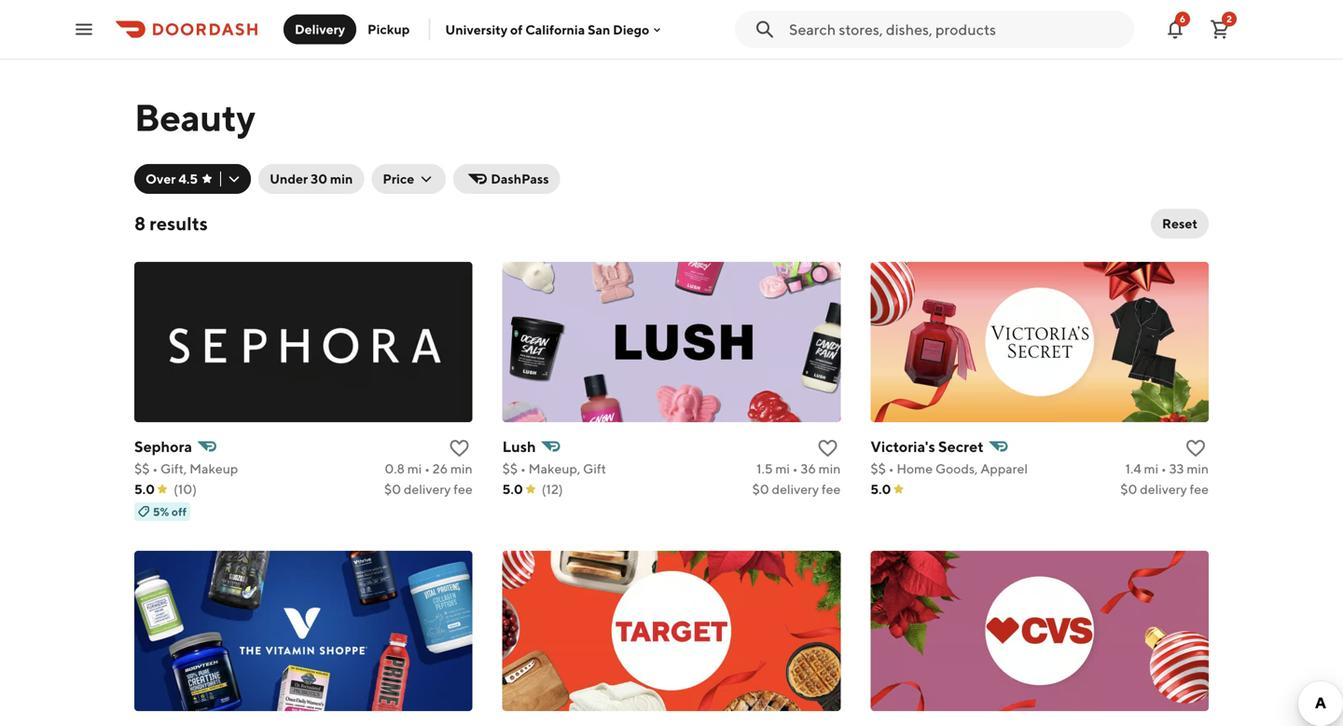 Task type: describe. For each thing, give the bounding box(es) containing it.
1.4
[[1126, 461, 1142, 477]]

san
[[588, 22, 610, 37]]

click to add this store to your saved list image for lush
[[817, 438, 839, 460]]

university of california san diego
[[445, 22, 650, 37]]

over
[[146, 171, 176, 187]]

$​0 delivery fee for victoria's secret
[[1121, 482, 1209, 497]]

8
[[134, 213, 146, 235]]

2 button
[[1202, 11, 1239, 48]]

click to add this store to your saved list image for sephora
[[448, 438, 471, 460]]

min for victoria's secret
[[1187, 461, 1209, 477]]

dashpass
[[491, 171, 549, 187]]

min for sephora
[[451, 461, 473, 477]]

min for lush
[[819, 461, 841, 477]]

university
[[445, 22, 508, 37]]

under 30 min button
[[258, 164, 364, 194]]

under 30 min
[[270, 171, 353, 187]]

fee for lush
[[822, 482, 841, 497]]

3 5.0 from the left
[[871, 482, 891, 497]]

price button
[[372, 164, 446, 194]]

5%
[[153, 506, 169, 519]]

$$ • home goods, apparel
[[871, 461, 1028, 477]]

notification bell image
[[1164, 18, 1187, 41]]

victoria's secret
[[871, 438, 984, 456]]

diego
[[613, 22, 650, 37]]

delivery for victoria's secret
[[1140, 482, 1187, 497]]

$$ for sephora
[[134, 461, 150, 477]]

beauty
[[134, 95, 255, 139]]

gift,
[[160, 461, 187, 477]]

0.8
[[385, 461, 405, 477]]

victoria's
[[871, 438, 935, 456]]

36
[[801, 461, 816, 477]]

fee for victoria's secret
[[1190, 482, 1209, 497]]

4 • from the left
[[793, 461, 798, 477]]

fee for sephora
[[454, 482, 473, 497]]

5.0 for lush
[[502, 482, 523, 497]]

of
[[510, 22, 523, 37]]

university of california san diego button
[[445, 22, 664, 37]]

0.8 mi • 26 min
[[385, 461, 473, 477]]

$​0 for sephora
[[384, 482, 401, 497]]

8 results
[[134, 213, 208, 235]]

2
[[1227, 14, 1232, 24]]

apparel
[[981, 461, 1028, 477]]

$​0 for lush
[[752, 482, 769, 497]]

home
[[897, 461, 933, 477]]

2 • from the left
[[425, 461, 430, 477]]

results
[[150, 213, 208, 235]]

delivery for lush
[[772, 482, 819, 497]]

reset
[[1162, 216, 1198, 231]]

delivery button
[[284, 14, 356, 44]]



Task type: locate. For each thing, give the bounding box(es) containing it.
min right 26 at the left
[[451, 461, 473, 477]]

pickup button
[[356, 14, 421, 44]]

1 • from the left
[[152, 461, 158, 477]]

$​0 for victoria's secret
[[1121, 482, 1138, 497]]

delivery
[[404, 482, 451, 497], [772, 482, 819, 497], [1140, 482, 1187, 497]]

delivery down 1.5 mi • 36 min
[[772, 482, 819, 497]]

mi right 0.8 at the left of page
[[407, 461, 422, 477]]

$​0 down 1.5 at the bottom right of page
[[752, 482, 769, 497]]

4.5
[[178, 171, 198, 187]]

0 horizontal spatial mi
[[407, 461, 422, 477]]

2 horizontal spatial click to add this store to your saved list image
[[1185, 438, 1207, 460]]

• down lush
[[521, 461, 526, 477]]

mi for lush
[[776, 461, 790, 477]]

makeup,
[[529, 461, 580, 477]]

$​0 down 1.4
[[1121, 482, 1138, 497]]

2 horizontal spatial fee
[[1190, 482, 1209, 497]]

0 horizontal spatial click to add this store to your saved list image
[[448, 438, 471, 460]]

5 • from the left
[[889, 461, 894, 477]]

1 mi from the left
[[407, 461, 422, 477]]

1 horizontal spatial $​0
[[752, 482, 769, 497]]

1 $​0 delivery fee from the left
[[384, 482, 473, 497]]

3 $​0 delivery fee from the left
[[1121, 482, 1209, 497]]

1.5
[[757, 461, 773, 477]]

1 horizontal spatial fee
[[822, 482, 841, 497]]

•
[[152, 461, 158, 477], [425, 461, 430, 477], [521, 461, 526, 477], [793, 461, 798, 477], [889, 461, 894, 477], [1161, 461, 1167, 477]]

5.0
[[134, 482, 155, 497], [502, 482, 523, 497], [871, 482, 891, 497]]

2 horizontal spatial $​0 delivery fee
[[1121, 482, 1209, 497]]

26
[[433, 461, 448, 477]]

1 horizontal spatial $​0 delivery fee
[[752, 482, 841, 497]]

0 horizontal spatial 5.0
[[134, 482, 155, 497]]

sephora
[[134, 438, 192, 456]]

• left gift,
[[152, 461, 158, 477]]

3 delivery from the left
[[1140, 482, 1187, 497]]

5.0 for sephora
[[134, 482, 155, 497]]

over 4.5
[[146, 171, 198, 187]]

1 horizontal spatial click to add this store to your saved list image
[[817, 438, 839, 460]]

min
[[330, 171, 353, 187], [451, 461, 473, 477], [819, 461, 841, 477], [1187, 461, 1209, 477]]

1.4 mi • 33 min
[[1126, 461, 1209, 477]]

1 5.0 from the left
[[134, 482, 155, 497]]

click to add this store to your saved list image up 1.4 mi • 33 min
[[1185, 438, 1207, 460]]

fee down 1.5 mi • 36 min
[[822, 482, 841, 497]]

$​0 delivery fee down 1.5 mi • 36 min
[[752, 482, 841, 497]]

0 horizontal spatial delivery
[[404, 482, 451, 497]]

makeup
[[189, 461, 238, 477]]

over 4.5 button
[[134, 164, 251, 194]]

$​0 delivery fee for lush
[[752, 482, 841, 497]]

5% off
[[153, 506, 187, 519]]

• left 26 at the left
[[425, 461, 430, 477]]

2 click to add this store to your saved list image from the left
[[817, 438, 839, 460]]

$$ for lush
[[502, 461, 518, 477]]

$$ for victoria's secret
[[871, 461, 886, 477]]

$$ down victoria's
[[871, 461, 886, 477]]

$$ down sephora
[[134, 461, 150, 477]]

5.0 left (12)
[[502, 482, 523, 497]]

click to add this store to your saved list image for victoria's secret
[[1185, 438, 1207, 460]]

5.0 up 5%
[[134, 482, 155, 497]]

reset button
[[1151, 209, 1209, 239]]

click to add this store to your saved list image up "0.8 mi • 26 min"
[[448, 438, 471, 460]]

1 $​0 from the left
[[384, 482, 401, 497]]

3 fee from the left
[[1190, 482, 1209, 497]]

click to add this store to your saved list image up 1.5 mi • 36 min
[[817, 438, 839, 460]]

mi for sephora
[[407, 461, 422, 477]]

2 5.0 from the left
[[502, 482, 523, 497]]

1 horizontal spatial $$
[[502, 461, 518, 477]]

$$ • makeup, gift
[[502, 461, 606, 477]]

• left '33'
[[1161, 461, 1167, 477]]

2 horizontal spatial mi
[[1144, 461, 1159, 477]]

0 horizontal spatial $$
[[134, 461, 150, 477]]

lush
[[502, 438, 536, 456]]

mi for victoria's secret
[[1144, 461, 1159, 477]]

0 horizontal spatial $​0 delivery fee
[[384, 482, 473, 497]]

• left '36'
[[793, 461, 798, 477]]

6
[[1180, 14, 1186, 24]]

2 mi from the left
[[776, 461, 790, 477]]

3 $$ from the left
[[871, 461, 886, 477]]

(10)
[[174, 482, 197, 497]]

delivery down 1.4 mi • 33 min
[[1140, 482, 1187, 497]]

min right '33'
[[1187, 461, 1209, 477]]

$​0 delivery fee down 1.4 mi • 33 min
[[1121, 482, 1209, 497]]

0 horizontal spatial $​0
[[384, 482, 401, 497]]

3 • from the left
[[521, 461, 526, 477]]

delivery
[[295, 21, 345, 37]]

fee down "0.8 mi • 26 min"
[[454, 482, 473, 497]]

$$ down lush
[[502, 461, 518, 477]]

30
[[311, 171, 327, 187]]

mi
[[407, 461, 422, 477], [776, 461, 790, 477], [1144, 461, 1159, 477]]

1 delivery from the left
[[404, 482, 451, 497]]

2 $​0 delivery fee from the left
[[752, 482, 841, 497]]

1.5 mi • 36 min
[[757, 461, 841, 477]]

2 $$ from the left
[[502, 461, 518, 477]]

5.0 down victoria's
[[871, 482, 891, 497]]

delivery down "0.8 mi • 26 min"
[[404, 482, 451, 497]]

3 items, open order cart image
[[1209, 18, 1231, 41]]

delivery for sephora
[[404, 482, 451, 497]]

min right '36'
[[819, 461, 841, 477]]

goods,
[[936, 461, 978, 477]]

2 horizontal spatial 5.0
[[871, 482, 891, 497]]

secret
[[939, 438, 984, 456]]

(12)
[[542, 482, 563, 497]]

3 mi from the left
[[1144, 461, 1159, 477]]

$​0 down 0.8 at the left of page
[[384, 482, 401, 497]]

6 • from the left
[[1161, 461, 1167, 477]]

3 click to add this store to your saved list image from the left
[[1185, 438, 1207, 460]]

1 fee from the left
[[454, 482, 473, 497]]

pickup
[[368, 21, 410, 37]]

$​0 delivery fee
[[384, 482, 473, 497], [752, 482, 841, 497], [1121, 482, 1209, 497]]

$$
[[134, 461, 150, 477], [502, 461, 518, 477], [871, 461, 886, 477]]

2 horizontal spatial delivery
[[1140, 482, 1187, 497]]

2 delivery from the left
[[772, 482, 819, 497]]

3 $​0 from the left
[[1121, 482, 1138, 497]]

under
[[270, 171, 308, 187]]

$​0 delivery fee for sephora
[[384, 482, 473, 497]]

1 horizontal spatial delivery
[[772, 482, 819, 497]]

1 horizontal spatial mi
[[776, 461, 790, 477]]

off
[[172, 506, 187, 519]]

1 horizontal spatial 5.0
[[502, 482, 523, 497]]

2 horizontal spatial $$
[[871, 461, 886, 477]]

gift
[[583, 461, 606, 477]]

$​0 delivery fee down "0.8 mi • 26 min"
[[384, 482, 473, 497]]

min right 30
[[330, 171, 353, 187]]

mi right 1.4
[[1144, 461, 1159, 477]]

california
[[525, 22, 585, 37]]

click to add this store to your saved list image
[[448, 438, 471, 460], [817, 438, 839, 460], [1185, 438, 1207, 460]]

open menu image
[[73, 18, 95, 41]]

Store search: begin typing to search for stores available on DoorDash text field
[[789, 19, 1123, 40]]

min inside 'under 30 min' button
[[330, 171, 353, 187]]

fee down 1.4 mi • 33 min
[[1190, 482, 1209, 497]]

2 fee from the left
[[822, 482, 841, 497]]

2 horizontal spatial $​0
[[1121, 482, 1138, 497]]

$$ • gift, makeup
[[134, 461, 238, 477]]

0 horizontal spatial fee
[[454, 482, 473, 497]]

dashpass button
[[454, 164, 560, 194]]

price
[[383, 171, 414, 187]]

2 $​0 from the left
[[752, 482, 769, 497]]

1 $$ from the left
[[134, 461, 150, 477]]

fee
[[454, 482, 473, 497], [822, 482, 841, 497], [1190, 482, 1209, 497]]

mi right 1.5 at the bottom right of page
[[776, 461, 790, 477]]

• left home
[[889, 461, 894, 477]]

1 click to add this store to your saved list image from the left
[[448, 438, 471, 460]]

33
[[1169, 461, 1184, 477]]

$​0
[[384, 482, 401, 497], [752, 482, 769, 497], [1121, 482, 1138, 497]]



Task type: vqa. For each thing, say whether or not it's contained in the screenshot.
the Order
no



